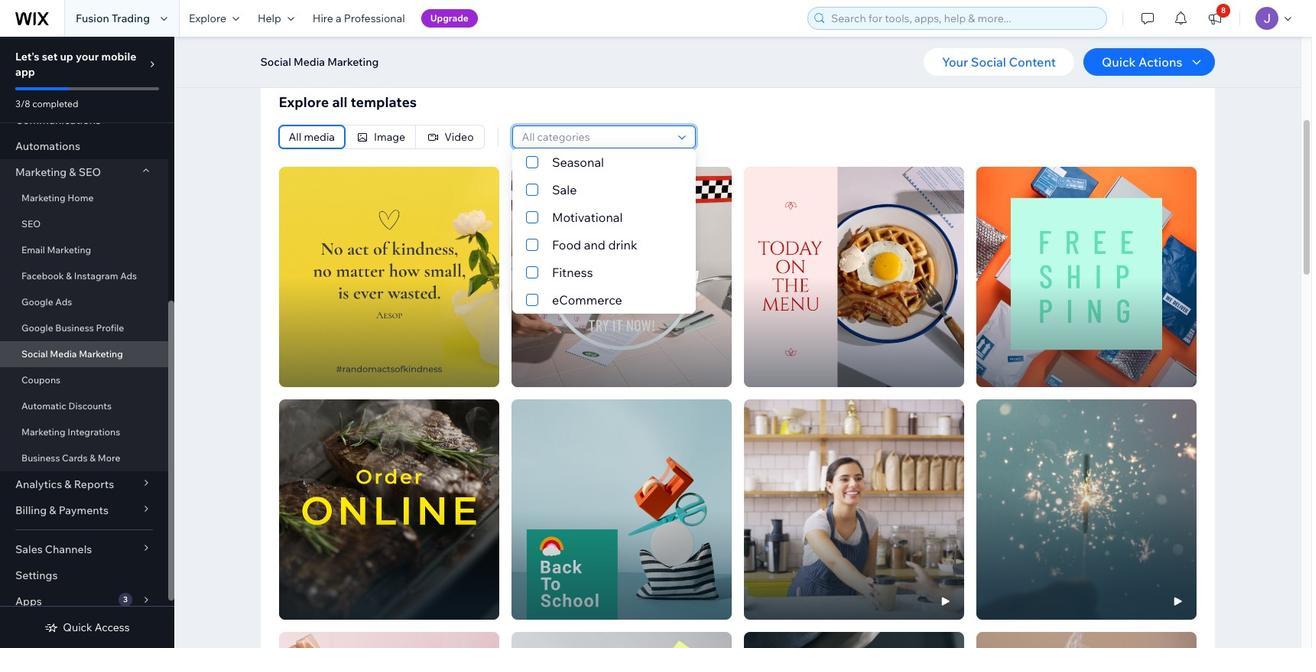 Task type: vqa. For each thing, say whether or not it's contained in the screenshot.
3/8
yes



Task type: describe. For each thing, give the bounding box(es) containing it.
reports
[[74, 477, 114, 491]]

payments
[[59, 503, 109, 517]]

marketing down 'profile'
[[79, 348, 123, 360]]

facebook & instagram ads link
[[0, 263, 168, 289]]

marketing down automatic
[[21, 426, 65, 438]]

hire a professional
[[313, 11, 405, 25]]

cards
[[62, 452, 88, 464]]

app
[[15, 65, 35, 79]]

settings link
[[0, 562, 168, 588]]

video
[[445, 130, 474, 144]]

automations
[[15, 139, 80, 153]]

content
[[1010, 54, 1057, 70]]

social for social media marketing button
[[261, 55, 291, 69]]

Food and drink checkbox
[[512, 231, 696, 259]]

media for social media marketing button
[[294, 55, 325, 69]]

analytics & reports
[[15, 477, 114, 491]]

All categories field
[[518, 126, 674, 148]]

hire a professional link
[[304, 0, 414, 37]]

list box containing seasonal
[[512, 148, 696, 314]]

all media
[[289, 130, 335, 144]]

food
[[552, 237, 581, 252]]

business cards & more
[[21, 452, 120, 464]]

your
[[76, 50, 99, 64]]

billing & payments button
[[0, 497, 168, 523]]

sales channels
[[15, 542, 92, 556]]

marketing home link
[[0, 185, 168, 211]]

more
[[98, 452, 120, 464]]

social media marketing link
[[0, 341, 168, 367]]

explore for explore
[[189, 11, 226, 25]]

quick actions
[[1103, 54, 1183, 70]]

automatic discounts link
[[0, 393, 168, 419]]

sales channels button
[[0, 536, 168, 562]]

eCommerce checkbox
[[512, 286, 696, 314]]

social media marketing for social media marketing link in the left bottom of the page
[[21, 348, 123, 360]]

up
[[60, 50, 73, 64]]

quick access
[[63, 621, 130, 634]]

automatic
[[21, 400, 66, 412]]

social media marketing for social media marketing button
[[261, 55, 379, 69]]

actions
[[1139, 54, 1183, 70]]

facebook & instagram ads
[[21, 270, 137, 282]]

help button
[[249, 0, 304, 37]]

a
[[336, 11, 342, 25]]

2 horizontal spatial social
[[972, 54, 1007, 70]]

analytics
[[15, 477, 62, 491]]

automations link
[[0, 133, 168, 159]]

& left more
[[90, 452, 96, 464]]

image
[[374, 130, 406, 144]]

video button
[[416, 125, 484, 148]]

Fitness checkbox
[[512, 259, 696, 286]]

google ads
[[21, 296, 72, 308]]

0 vertical spatial business
[[55, 322, 94, 334]]

fusion
[[76, 11, 109, 25]]

google business profile link
[[0, 315, 168, 341]]

marketing home
[[21, 192, 94, 204]]

let's set up your mobile app
[[15, 50, 136, 79]]

motivational
[[552, 210, 623, 225]]

let's
[[15, 50, 39, 64]]

1 vertical spatial business
[[21, 452, 60, 464]]

8 button
[[1199, 0, 1233, 37]]

business cards & more link
[[0, 445, 168, 471]]

mobile
[[101, 50, 136, 64]]

fitness
[[552, 265, 593, 280]]

settings
[[15, 568, 58, 582]]

image button
[[346, 125, 416, 148]]

seo link
[[0, 211, 168, 237]]

sale
[[552, 182, 577, 197]]

seo inside dropdown button
[[79, 165, 101, 179]]

communications button
[[0, 107, 168, 133]]

profile
[[96, 322, 124, 334]]

3
[[123, 595, 128, 604]]

marketing down marketing & seo
[[21, 192, 65, 204]]

coupons link
[[0, 367, 168, 393]]

google for google business profile
[[21, 322, 53, 334]]

email marketing link
[[0, 237, 168, 263]]

marketing up facebook & instagram ads
[[47, 244, 91, 256]]

apps
[[15, 595, 42, 608]]

marketing & seo
[[15, 165, 101, 179]]

media
[[304, 130, 335, 144]]

home
[[68, 192, 94, 204]]

all
[[332, 93, 348, 111]]

quick for quick actions
[[1103, 54, 1137, 70]]

coupons
[[21, 374, 60, 386]]

Search for tools, apps, help & more... field
[[827, 8, 1103, 29]]

upgrade button
[[421, 9, 478, 28]]

all
[[289, 130, 302, 144]]

quick access button
[[45, 621, 130, 634]]

3/8 completed
[[15, 98, 78, 109]]



Task type: locate. For each thing, give the bounding box(es) containing it.
& for seo
[[69, 165, 76, 179]]

media inside button
[[294, 55, 325, 69]]

1 horizontal spatial social media marketing
[[261, 55, 379, 69]]

business up 'analytics'
[[21, 452, 60, 464]]

seo
[[79, 165, 101, 179], [21, 218, 41, 230]]

business down google ads link
[[55, 322, 94, 334]]

Motivational checkbox
[[512, 204, 696, 231]]

billing
[[15, 503, 47, 517]]

completed
[[32, 98, 78, 109]]

1 horizontal spatial explore
[[279, 93, 329, 111]]

1 vertical spatial quick
[[63, 621, 92, 634]]

facebook
[[21, 270, 64, 282]]

0 vertical spatial media
[[294, 55, 325, 69]]

0 horizontal spatial media
[[50, 348, 77, 360]]

quick actions button
[[1084, 48, 1215, 76]]

& right facebook
[[66, 270, 72, 282]]

business
[[55, 322, 94, 334], [21, 452, 60, 464]]

0 vertical spatial seo
[[79, 165, 101, 179]]

0 horizontal spatial social media marketing
[[21, 348, 123, 360]]

sidebar element
[[0, 0, 174, 648]]

ecommerce
[[552, 292, 622, 308]]

0 horizontal spatial social
[[21, 348, 48, 360]]

integrations
[[68, 426, 120, 438]]

google down google ads
[[21, 322, 53, 334]]

explore for explore all templates
[[279, 93, 329, 111]]

instagram
[[74, 270, 118, 282]]

marketing down automations
[[15, 165, 67, 179]]

social media marketing down hire
[[261, 55, 379, 69]]

marketing inside dropdown button
[[15, 165, 67, 179]]

quick
[[1103, 54, 1137, 70], [63, 621, 92, 634]]

your social content
[[943, 54, 1057, 70]]

1 horizontal spatial quick
[[1103, 54, 1137, 70]]

marketing
[[328, 55, 379, 69], [15, 165, 67, 179], [21, 192, 65, 204], [47, 244, 91, 256], [79, 348, 123, 360], [21, 426, 65, 438]]

marketing up explore all templates in the left of the page
[[328, 55, 379, 69]]

8
[[1222, 5, 1227, 15]]

marketing integrations
[[21, 426, 120, 438]]

0 vertical spatial google
[[21, 296, 53, 308]]

3/8
[[15, 98, 30, 109]]

ads up google business profile
[[55, 296, 72, 308]]

0 vertical spatial social media marketing
[[261, 55, 379, 69]]

upgrade
[[430, 12, 469, 24]]

trading
[[112, 11, 150, 25]]

social inside sidebar element
[[21, 348, 48, 360]]

social
[[972, 54, 1007, 70], [261, 55, 291, 69], [21, 348, 48, 360]]

seasonal
[[552, 155, 604, 170]]

0 vertical spatial quick
[[1103, 54, 1137, 70]]

billing & payments
[[15, 503, 109, 517]]

Sale checkbox
[[512, 176, 696, 204]]

1 vertical spatial explore
[[279, 93, 329, 111]]

professional
[[344, 11, 405, 25]]

media down google business profile
[[50, 348, 77, 360]]

your
[[943, 54, 969, 70]]

quick inside "button"
[[1103, 54, 1137, 70]]

1 vertical spatial social media marketing
[[21, 348, 123, 360]]

& up home
[[69, 165, 76, 179]]

media for social media marketing link in the left bottom of the page
[[50, 348, 77, 360]]

food and drink
[[552, 237, 637, 252]]

0 horizontal spatial explore
[[189, 11, 226, 25]]

social right your
[[972, 54, 1007, 70]]

social down the help button
[[261, 55, 291, 69]]

marketing integrations link
[[0, 419, 168, 445]]

access
[[95, 621, 130, 634]]

explore all templates
[[279, 93, 417, 111]]

1 vertical spatial google
[[21, 322, 53, 334]]

google down facebook
[[21, 296, 53, 308]]

1 horizontal spatial ads
[[120, 270, 137, 282]]

automatic discounts
[[21, 400, 112, 412]]

1 horizontal spatial seo
[[79, 165, 101, 179]]

seo up email
[[21, 218, 41, 230]]

fusion trading
[[76, 11, 150, 25]]

quick left access
[[63, 621, 92, 634]]

google business profile
[[21, 322, 124, 334]]

email
[[21, 244, 45, 256]]

all media button
[[279, 125, 345, 148]]

drink
[[608, 237, 637, 252]]

1 vertical spatial media
[[50, 348, 77, 360]]

discounts
[[69, 400, 112, 412]]

media
[[294, 55, 325, 69], [50, 348, 77, 360]]

marketing inside button
[[328, 55, 379, 69]]

social media marketing
[[261, 55, 379, 69], [21, 348, 123, 360]]

0 horizontal spatial seo
[[21, 218, 41, 230]]

google for google ads
[[21, 296, 53, 308]]

ads
[[120, 270, 137, 282], [55, 296, 72, 308]]

& right "billing"
[[49, 503, 56, 517]]

and
[[584, 237, 606, 252]]

media inside sidebar element
[[50, 348, 77, 360]]

your social content button
[[924, 48, 1075, 76]]

channels
[[45, 542, 92, 556]]

1 vertical spatial ads
[[55, 296, 72, 308]]

hire
[[313, 11, 334, 25]]

explore
[[189, 11, 226, 25], [279, 93, 329, 111]]

social up coupons
[[21, 348, 48, 360]]

seo up marketing home link
[[79, 165, 101, 179]]

communications
[[15, 113, 101, 127]]

2 google from the top
[[21, 322, 53, 334]]

0 vertical spatial ads
[[120, 270, 137, 282]]

1 vertical spatial seo
[[21, 218, 41, 230]]

quick inside sidebar element
[[63, 621, 92, 634]]

social media marketing button
[[253, 50, 387, 73]]

sales
[[15, 542, 43, 556]]

social media marketing inside button
[[261, 55, 379, 69]]

explore up all media
[[279, 93, 329, 111]]

0 horizontal spatial ads
[[55, 296, 72, 308]]

templates
[[351, 93, 417, 111]]

social media marketing inside sidebar element
[[21, 348, 123, 360]]

social media marketing down google business profile
[[21, 348, 123, 360]]

1 horizontal spatial media
[[294, 55, 325, 69]]

set
[[42, 50, 58, 64]]

social for social media marketing link in the left bottom of the page
[[21, 348, 48, 360]]

& inside popup button
[[49, 503, 56, 517]]

Seasonal checkbox
[[512, 148, 696, 176]]

email marketing
[[21, 244, 91, 256]]

& left reports
[[65, 477, 72, 491]]

analytics & reports button
[[0, 471, 168, 497]]

list box
[[512, 148, 696, 314]]

marketing & seo button
[[0, 159, 168, 185]]

ads right instagram
[[120, 270, 137, 282]]

quick left actions
[[1103, 54, 1137, 70]]

google ads link
[[0, 289, 168, 315]]

0 horizontal spatial quick
[[63, 621, 92, 634]]

& for payments
[[49, 503, 56, 517]]

media down hire
[[294, 55, 325, 69]]

explore left help
[[189, 11, 226, 25]]

quick for quick access
[[63, 621, 92, 634]]

1 horizontal spatial social
[[261, 55, 291, 69]]

1 google from the top
[[21, 296, 53, 308]]

& for reports
[[65, 477, 72, 491]]

0 vertical spatial explore
[[189, 11, 226, 25]]

& for instagram
[[66, 270, 72, 282]]



